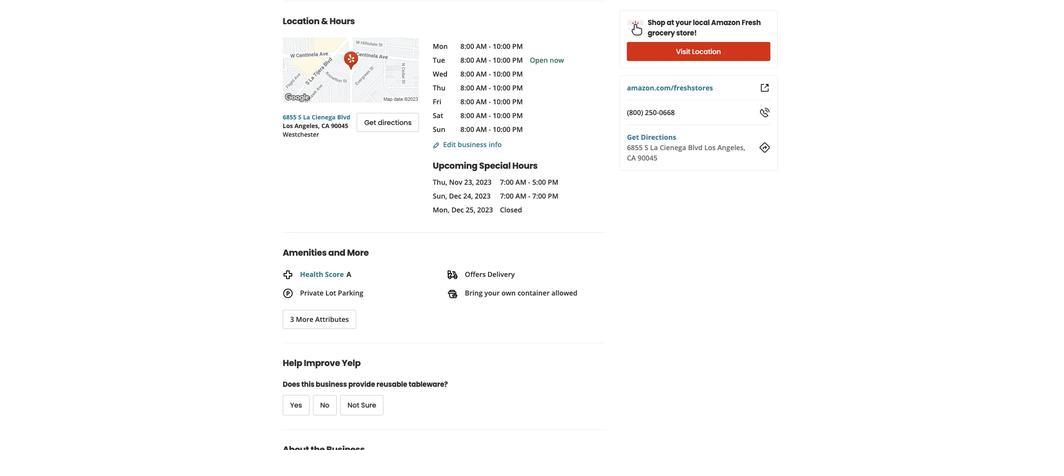 Task type: describe. For each thing, give the bounding box(es) containing it.
get directions 6855 s la cienega blvd los angeles, ca 90045
[[627, 132, 746, 163]]

health score a
[[300, 270, 352, 279]]

business inside help improve yelp 'element'
[[316, 379, 347, 389]]

offers
[[465, 270, 486, 279]]

health
[[300, 270, 324, 279]]

reusable
[[377, 379, 408, 389]]

thu, nov 23, 2023
[[433, 177, 492, 187]]

visit location link
[[627, 42, 771, 61]]

2023 for mon, dec 25, 2023
[[478, 205, 493, 215]]

7:00 for 7:00 am - 5:00 pm
[[500, 177, 514, 187]]

8:00 am - 10:00 pm for sat
[[461, 111, 523, 120]]

ca inside 6855 s la cienega blvd los angeles, ca 90045 westchester
[[322, 122, 330, 130]]

mon, dec 25, 2023
[[433, 205, 493, 215]]

get directions link
[[627, 132, 677, 142]]

pm for wed
[[513, 69, 523, 79]]

0668
[[659, 108, 675, 117]]

- for thu, nov 23, 2023
[[529, 177, 531, 187]]

am for sun
[[476, 125, 487, 134]]

closed
[[500, 205, 523, 215]]

10:00 for wed
[[493, 69, 511, 79]]

blvd inside 6855 s la cienega blvd los angeles, ca 90045 westchester
[[337, 113, 351, 121]]

10:00 for thu
[[493, 83, 511, 93]]

250-
[[645, 108, 659, 117]]

8:00 for thu
[[461, 83, 475, 93]]

10:00 for sat
[[493, 111, 511, 120]]

16 pencil v2 image
[[433, 142, 440, 149]]

shop
[[648, 18, 666, 28]]

1 horizontal spatial more
[[347, 247, 369, 259]]

container
[[518, 288, 550, 298]]

not sure
[[348, 400, 377, 410]]

3 more attributes
[[290, 315, 349, 324]]

location inside location & hours element
[[283, 15, 320, 27]]

not
[[348, 400, 360, 410]]

directions
[[641, 132, 677, 142]]

edit business info button
[[433, 140, 502, 149]]

ca inside get directions 6855 s la cienega blvd los angeles, ca 90045
[[627, 153, 636, 163]]

pm for sun, dec 24, 2023
[[548, 191, 559, 201]]

2023 for thu, nov 23, 2023
[[476, 177, 492, 187]]

private lot parking
[[300, 288, 364, 298]]

no
[[320, 400, 330, 410]]

help improve yelp element
[[269, 343, 606, 415]]

amazon.com/freshstores
[[627, 83, 713, 93]]

hours for upcoming special hours
[[513, 160, 538, 172]]

offers delivery
[[465, 270, 515, 279]]

s inside get directions 6855 s la cienega blvd los angeles, ca 90045
[[645, 143, 649, 152]]

3 more attributes button
[[283, 310, 357, 329]]

7:00 am - 5:00 pm
[[500, 177, 559, 187]]

amenities and more element
[[269, 232, 613, 329]]

help improve yelp
[[283, 357, 361, 369]]

open
[[530, 55, 548, 65]]

your inside shop at your local amazon fresh grocery store!
[[676, 18, 692, 28]]

8:00 am - 10:00 pm for mon
[[461, 42, 523, 51]]

24 grab and go v2 image
[[448, 288, 458, 299]]

a
[[347, 270, 352, 279]]

and
[[329, 247, 346, 259]]

5:00
[[533, 177, 546, 187]]

now
[[550, 55, 564, 65]]

open now
[[530, 55, 564, 65]]

sun,
[[433, 191, 448, 201]]

am for wed
[[476, 69, 487, 79]]

&
[[321, 15, 328, 27]]

8:00 for sun
[[461, 125, 475, 134]]

la inside 6855 s la cienega blvd los angeles, ca 90045 westchester
[[303, 113, 310, 121]]

thu,
[[433, 177, 448, 187]]

get directions link
[[357, 113, 419, 132]]

yelp
[[342, 357, 361, 369]]

local
[[693, 18, 710, 28]]

no button
[[313, 395, 337, 415]]

more inside dropdown button
[[296, 315, 314, 324]]

cienega inside get directions 6855 s la cienega blvd los angeles, ca 90045
[[660, 143, 687, 152]]

6855 s la cienega blvd los angeles, ca 90045 westchester
[[283, 113, 351, 138]]

90045 inside 6855 s la cienega blvd los angeles, ca 90045 westchester
[[331, 122, 349, 130]]

provide
[[349, 379, 375, 389]]

amenities and more
[[283, 247, 369, 259]]

delivery
[[488, 270, 515, 279]]

pm for sun
[[513, 125, 523, 134]]

- for fri
[[489, 97, 491, 106]]

grocery
[[648, 28, 675, 38]]

improve
[[304, 357, 340, 369]]

pm for mon
[[513, 42, 523, 51]]

6855 inside get directions 6855 s la cienega blvd los angeles, ca 90045
[[627, 143, 643, 152]]

angeles, inside 6855 s la cienega blvd los angeles, ca 90045 westchester
[[295, 122, 320, 130]]

am for sun, dec 24, 2023
[[516, 191, 527, 201]]

los inside 6855 s la cienega blvd los angeles, ca 90045 westchester
[[283, 122, 293, 130]]

24,
[[464, 191, 473, 201]]

does
[[283, 379, 300, 389]]

map image
[[283, 38, 419, 103]]

8:00 for tue
[[461, 55, 475, 65]]

yes
[[290, 400, 302, 410]]

cienega inside 6855 s la cienega blvd los angeles, ca 90045 westchester
[[312, 113, 336, 121]]

directions
[[378, 117, 412, 127]]

8:00 for mon
[[461, 42, 475, 51]]

fri
[[433, 97, 442, 106]]

yes button
[[283, 395, 310, 415]]

90045 inside get directions 6855 s la cienega blvd los angeles, ca 90045
[[638, 153, 658, 163]]

am for sat
[[476, 111, 487, 120]]

- for thu
[[489, 83, 491, 93]]

8:00 am - 10:00 pm for tue
[[461, 55, 523, 65]]

edit
[[444, 140, 456, 149]]

nov
[[449, 177, 463, 187]]

allowed
[[552, 288, 578, 298]]

pm for fri
[[513, 97, 523, 106]]

10:00 for sun
[[493, 125, 511, 134]]

- for sun
[[489, 125, 491, 134]]

location inside visit location link
[[692, 47, 721, 56]]

8:00 am - 10:00 pm for fri
[[461, 97, 523, 106]]

lot
[[326, 288, 336, 298]]

24 phone v2 image
[[760, 107, 771, 118]]

tableware?
[[409, 379, 448, 389]]

- for mon
[[489, 42, 491, 51]]

sun
[[433, 125, 446, 134]]

mon
[[433, 42, 448, 51]]

la inside get directions 6855 s la cienega blvd los angeles, ca 90045
[[650, 143, 658, 152]]

24 medical v2 image
[[283, 270, 293, 280]]

3
[[290, 315, 294, 324]]

mon,
[[433, 205, 450, 215]]



Task type: locate. For each thing, give the bounding box(es) containing it.
pm for tue
[[513, 55, 523, 65]]

attributes
[[315, 315, 349, 324]]

7:00 am - 7:00 pm
[[500, 191, 559, 201]]

your up store!
[[676, 18, 692, 28]]

0 horizontal spatial get
[[365, 117, 376, 127]]

1 vertical spatial get
[[627, 132, 639, 142]]

8:00 am - 10:00 pm for wed
[[461, 69, 523, 79]]

los
[[283, 122, 293, 130], [705, 143, 716, 152]]

1 horizontal spatial los
[[705, 143, 716, 152]]

0 vertical spatial angeles,
[[295, 122, 320, 130]]

thu
[[433, 83, 446, 93]]

2023
[[476, 177, 492, 187], [475, 191, 491, 201], [478, 205, 493, 215]]

am for fri
[[476, 97, 487, 106]]

5 10:00 from the top
[[493, 97, 511, 106]]

0 horizontal spatial ca
[[322, 122, 330, 130]]

amazon.com/freshstores link
[[627, 83, 713, 93]]

ca
[[322, 122, 330, 130], [627, 153, 636, 163]]

1 horizontal spatial angeles,
[[718, 143, 746, 152]]

pm for thu
[[513, 83, 523, 93]]

0 vertical spatial los
[[283, 122, 293, 130]]

bring
[[465, 288, 483, 298]]

2 10:00 from the top
[[493, 55, 511, 65]]

1 horizontal spatial 90045
[[638, 153, 658, 163]]

0 horizontal spatial angeles,
[[295, 122, 320, 130]]

8:00 for fri
[[461, 97, 475, 106]]

sure
[[361, 400, 377, 410]]

-
[[489, 42, 491, 51], [489, 55, 491, 65], [489, 69, 491, 79], [489, 83, 491, 93], [489, 97, 491, 106], [489, 111, 491, 120], [489, 125, 491, 134], [529, 177, 531, 187], [529, 191, 531, 201]]

am
[[476, 42, 487, 51], [476, 55, 487, 65], [476, 69, 487, 79], [476, 83, 487, 93], [476, 97, 487, 106], [476, 111, 487, 120], [476, 125, 487, 134], [516, 177, 527, 187], [516, 191, 527, 201]]

6855 inside 6855 s la cienega blvd los angeles, ca 90045 westchester
[[283, 113, 297, 121]]

hours
[[330, 15, 355, 27], [513, 160, 538, 172]]

3 8:00 am - 10:00 pm from the top
[[461, 69, 523, 79]]

1 vertical spatial cienega
[[660, 143, 687, 152]]

sat
[[433, 111, 444, 120]]

0 vertical spatial s
[[298, 113, 302, 121]]

6855 down get directions link
[[627, 143, 643, 152]]

0 vertical spatial your
[[676, 18, 692, 28]]

help
[[283, 357, 302, 369]]

1 8:00 from the top
[[461, 42, 475, 51]]

location & hours element
[[269, 1, 620, 219]]

1 horizontal spatial ca
[[627, 153, 636, 163]]

6 10:00 from the top
[[493, 111, 511, 120]]

group
[[283, 395, 545, 415]]

0 horizontal spatial business
[[316, 379, 347, 389]]

la down get directions link
[[650, 143, 658, 152]]

am for thu, nov 23, 2023
[[516, 177, 527, 187]]

get down the '(800)'
[[627, 132, 639, 142]]

3 10:00 from the top
[[493, 69, 511, 79]]

0 horizontal spatial hours
[[330, 15, 355, 27]]

- for tue
[[489, 55, 491, 65]]

s inside 6855 s la cienega blvd los angeles, ca 90045 westchester
[[298, 113, 302, 121]]

1 vertical spatial more
[[296, 315, 314, 324]]

8:00 for sat
[[461, 111, 475, 120]]

8:00 am - 10:00 pm for thu
[[461, 83, 523, 93]]

1 horizontal spatial get
[[627, 132, 639, 142]]

get inside location & hours element
[[365, 117, 376, 127]]

special
[[480, 160, 511, 172]]

90045
[[331, 122, 349, 130], [638, 153, 658, 163]]

1 horizontal spatial s
[[645, 143, 649, 152]]

1 vertical spatial location
[[692, 47, 721, 56]]

1 horizontal spatial 6855
[[627, 143, 643, 152]]

business inside location & hours element
[[458, 140, 487, 149]]

1 horizontal spatial blvd
[[688, 143, 703, 152]]

1 vertical spatial 6855
[[627, 143, 643, 152]]

2023 right 24,
[[475, 191, 491, 201]]

s
[[298, 113, 302, 121], [645, 143, 649, 152]]

blvd
[[337, 113, 351, 121], [688, 143, 703, 152]]

group containing yes
[[283, 395, 545, 415]]

los inside get directions 6855 s la cienega blvd los angeles, ca 90045
[[705, 143, 716, 152]]

1 vertical spatial hours
[[513, 160, 538, 172]]

shop at your local amazon fresh grocery store!
[[648, 18, 761, 38]]

cienega
[[312, 113, 336, 121], [660, 143, 687, 152]]

amenities
[[283, 247, 327, 259]]

dec for sun,
[[449, 191, 462, 201]]

group inside help improve yelp 'element'
[[283, 395, 545, 415]]

parking
[[338, 288, 364, 298]]

- for sun, dec 24, 2023
[[529, 191, 531, 201]]

cienega up westchester
[[312, 113, 336, 121]]

1 vertical spatial dec
[[452, 205, 464, 215]]

0 horizontal spatial location
[[283, 15, 320, 27]]

dec
[[449, 191, 462, 201], [452, 205, 464, 215]]

- for wed
[[489, 69, 491, 79]]

4 8:00 am - 10:00 pm from the top
[[461, 83, 523, 93]]

10:00 for fri
[[493, 97, 511, 106]]

visit
[[676, 47, 691, 56]]

location
[[283, 15, 320, 27], [692, 47, 721, 56]]

dec left 24,
[[449, 191, 462, 201]]

westchester
[[283, 130, 319, 138]]

business right edit in the top of the page
[[458, 140, 487, 149]]

private
[[300, 288, 324, 298]]

8:00
[[461, 42, 475, 51], [461, 55, 475, 65], [461, 69, 475, 79], [461, 83, 475, 93], [461, 97, 475, 106], [461, 111, 475, 120], [461, 125, 475, 134]]

get
[[365, 117, 376, 127], [627, 132, 639, 142]]

location right visit
[[692, 47, 721, 56]]

1 horizontal spatial hours
[[513, 160, 538, 172]]

angeles, left 24 directions v2 image on the right
[[718, 143, 746, 152]]

2023 right 25,
[[478, 205, 493, 215]]

1 vertical spatial los
[[705, 143, 716, 152]]

upcoming
[[433, 160, 478, 172]]

store!
[[677, 28, 697, 38]]

get for get directions 6855 s la cienega blvd los angeles, ca 90045
[[627, 132, 639, 142]]

7:00 up closed
[[500, 191, 514, 201]]

get inside get directions 6855 s la cienega blvd los angeles, ca 90045
[[627, 132, 639, 142]]

1 horizontal spatial location
[[692, 47, 721, 56]]

dec for mon,
[[452, 205, 464, 215]]

edit business info
[[444, 140, 502, 149]]

1 vertical spatial la
[[650, 143, 658, 152]]

own
[[502, 288, 516, 298]]

0 vertical spatial cienega
[[312, 113, 336, 121]]

0 horizontal spatial blvd
[[337, 113, 351, 121]]

angeles, inside get directions 6855 s la cienega blvd los angeles, ca 90045
[[718, 143, 746, 152]]

5 8:00 am - 10:00 pm from the top
[[461, 97, 523, 106]]

0 vertical spatial more
[[347, 247, 369, 259]]

1 vertical spatial blvd
[[688, 143, 703, 152]]

1 vertical spatial s
[[645, 143, 649, 152]]

does this business provide reusable tableware?
[[283, 379, 448, 389]]

0 vertical spatial location
[[283, 15, 320, 27]]

- for sat
[[489, 111, 491, 120]]

6855 s la cienega blvd link
[[283, 113, 351, 121]]

sun, dec 24, 2023
[[433, 191, 491, 201]]

7:00 down 5:00
[[533, 191, 546, 201]]

6 8:00 am - 10:00 pm from the top
[[461, 111, 523, 120]]

hours for location & hours
[[330, 15, 355, 27]]

ca down get directions link
[[627, 153, 636, 163]]

la up westchester
[[303, 113, 310, 121]]

cienega down directions in the top right of the page
[[660, 143, 687, 152]]

1 vertical spatial ca
[[627, 153, 636, 163]]

location & hours
[[283, 15, 355, 27]]

score
[[325, 270, 344, 279]]

90045 down 6855 s la cienega blvd link
[[331, 122, 349, 130]]

1 vertical spatial your
[[485, 288, 500, 298]]

0 horizontal spatial your
[[485, 288, 500, 298]]

8:00 am - 10:00 pm for sun
[[461, 125, 523, 134]]

at
[[667, 18, 674, 28]]

am for tue
[[476, 55, 487, 65]]

1 vertical spatial 90045
[[638, 153, 658, 163]]

0 horizontal spatial 6855
[[283, 113, 297, 121]]

amazon
[[712, 18, 741, 28]]

0 vertical spatial ca
[[322, 122, 330, 130]]

wed
[[433, 69, 448, 79]]

business up the no button
[[316, 379, 347, 389]]

0 vertical spatial hours
[[330, 15, 355, 27]]

7 10:00 from the top
[[493, 125, 511, 134]]

10:00 for tue
[[493, 55, 511, 65]]

7:00
[[500, 177, 514, 187], [500, 191, 514, 201], [533, 191, 546, 201]]

get left directions
[[365, 117, 376, 127]]

1 10:00 from the top
[[493, 42, 511, 51]]

your inside amenities and more element
[[485, 288, 500, 298]]

1 horizontal spatial your
[[676, 18, 692, 28]]

24 order v2 image
[[448, 270, 458, 280]]

1 vertical spatial business
[[316, 379, 347, 389]]

pm for sat
[[513, 111, 523, 120]]

6855 up westchester
[[283, 113, 297, 121]]

hours up 7:00 am - 5:00 pm
[[513, 160, 538, 172]]

24 external link v2 image
[[760, 83, 771, 93]]

6 8:00 from the top
[[461, 111, 475, 120]]

8:00 for wed
[[461, 69, 475, 79]]

2023 right 23,
[[476, 177, 492, 187]]

upcoming special hours
[[433, 160, 538, 172]]

location left &
[[283, 15, 320, 27]]

1 horizontal spatial cienega
[[660, 143, 687, 152]]

angeles, up westchester
[[295, 122, 320, 130]]

0 vertical spatial blvd
[[337, 113, 351, 121]]

this
[[302, 379, 315, 389]]

am for thu
[[476, 83, 487, 93]]

s down get directions link
[[645, 143, 649, 152]]

am for mon
[[476, 42, 487, 51]]

7 8:00 from the top
[[461, 125, 475, 134]]

blvd inside get directions 6855 s la cienega blvd los angeles, ca 90045
[[688, 143, 703, 152]]

ca down 6855 s la cienega blvd link
[[322, 122, 330, 130]]

0 vertical spatial dec
[[449, 191, 462, 201]]

bring your own container allowed
[[465, 288, 578, 298]]

0 vertical spatial 90045
[[331, 122, 349, 130]]

hours right &
[[330, 15, 355, 27]]

2 8:00 from the top
[[461, 55, 475, 65]]

info
[[489, 140, 502, 149]]

2 vertical spatial 2023
[[478, 205, 493, 215]]

2023 for sun, dec 24, 2023
[[475, 191, 491, 201]]

1 vertical spatial angeles,
[[718, 143, 746, 152]]

0 vertical spatial 6855
[[283, 113, 297, 121]]

3 8:00 from the top
[[461, 69, 475, 79]]

7 8:00 am - 10:00 pm from the top
[[461, 125, 523, 134]]

1 vertical spatial 2023
[[475, 191, 491, 201]]

1 8:00 am - 10:00 pm from the top
[[461, 42, 523, 51]]

25,
[[466, 205, 476, 215]]

24 parking v2 image
[[283, 288, 293, 299]]

more right "3"
[[296, 315, 314, 324]]

pm for thu, nov 23, 2023
[[548, 177, 559, 187]]

dec left 25,
[[452, 205, 464, 215]]

more right and
[[347, 247, 369, 259]]

s up westchester
[[298, 113, 302, 121]]

health score link
[[300, 270, 344, 279]]

4 8:00 from the top
[[461, 83, 475, 93]]

0 horizontal spatial s
[[298, 113, 302, 121]]

your
[[676, 18, 692, 28], [485, 288, 500, 298]]

la
[[303, 113, 310, 121], [650, 143, 658, 152]]

tue
[[433, 55, 445, 65]]

7:00 for 7:00 am - 7:00 pm
[[500, 191, 514, 201]]

8:00 am - 10:00 pm
[[461, 42, 523, 51], [461, 55, 523, 65], [461, 69, 523, 79], [461, 83, 523, 93], [461, 97, 523, 106], [461, 111, 523, 120], [461, 125, 523, 134]]

0 vertical spatial la
[[303, 113, 310, 121]]

(800)
[[627, 108, 644, 117]]

1 horizontal spatial business
[[458, 140, 487, 149]]

get directions
[[365, 117, 412, 127]]

0 horizontal spatial la
[[303, 113, 310, 121]]

10:00
[[493, 42, 511, 51], [493, 55, 511, 65], [493, 69, 511, 79], [493, 83, 511, 93], [493, 97, 511, 106], [493, 111, 511, 120], [493, 125, 511, 134]]

4 10:00 from the top
[[493, 83, 511, 93]]

0 horizontal spatial cienega
[[312, 113, 336, 121]]

2 8:00 am - 10:00 pm from the top
[[461, 55, 523, 65]]

(800) 250-0668
[[627, 108, 675, 117]]

6855
[[283, 113, 297, 121], [627, 143, 643, 152]]

1 horizontal spatial la
[[650, 143, 658, 152]]

24 directions v2 image
[[760, 142, 771, 153]]

0 horizontal spatial more
[[296, 315, 314, 324]]

angeles,
[[295, 122, 320, 130], [718, 143, 746, 152]]

0 horizontal spatial 90045
[[331, 122, 349, 130]]

0 vertical spatial business
[[458, 140, 487, 149]]

5 8:00 from the top
[[461, 97, 475, 106]]

fresh
[[742, 18, 761, 28]]

more
[[347, 247, 369, 259], [296, 315, 314, 324]]

7:00 down special
[[500, 177, 514, 187]]

0 horizontal spatial los
[[283, 122, 293, 130]]

90045 down get directions link
[[638, 153, 658, 163]]

0 vertical spatial get
[[365, 117, 376, 127]]

get for get directions
[[365, 117, 376, 127]]

not sure button
[[340, 395, 384, 415]]

10:00 for mon
[[493, 42, 511, 51]]

23,
[[465, 177, 474, 187]]

0 vertical spatial 2023
[[476, 177, 492, 187]]

visit location
[[676, 47, 721, 56]]

your left 'own'
[[485, 288, 500, 298]]



Task type: vqa. For each thing, say whether or not it's contained in the screenshot.
Dallas, TX for Hudson
no



